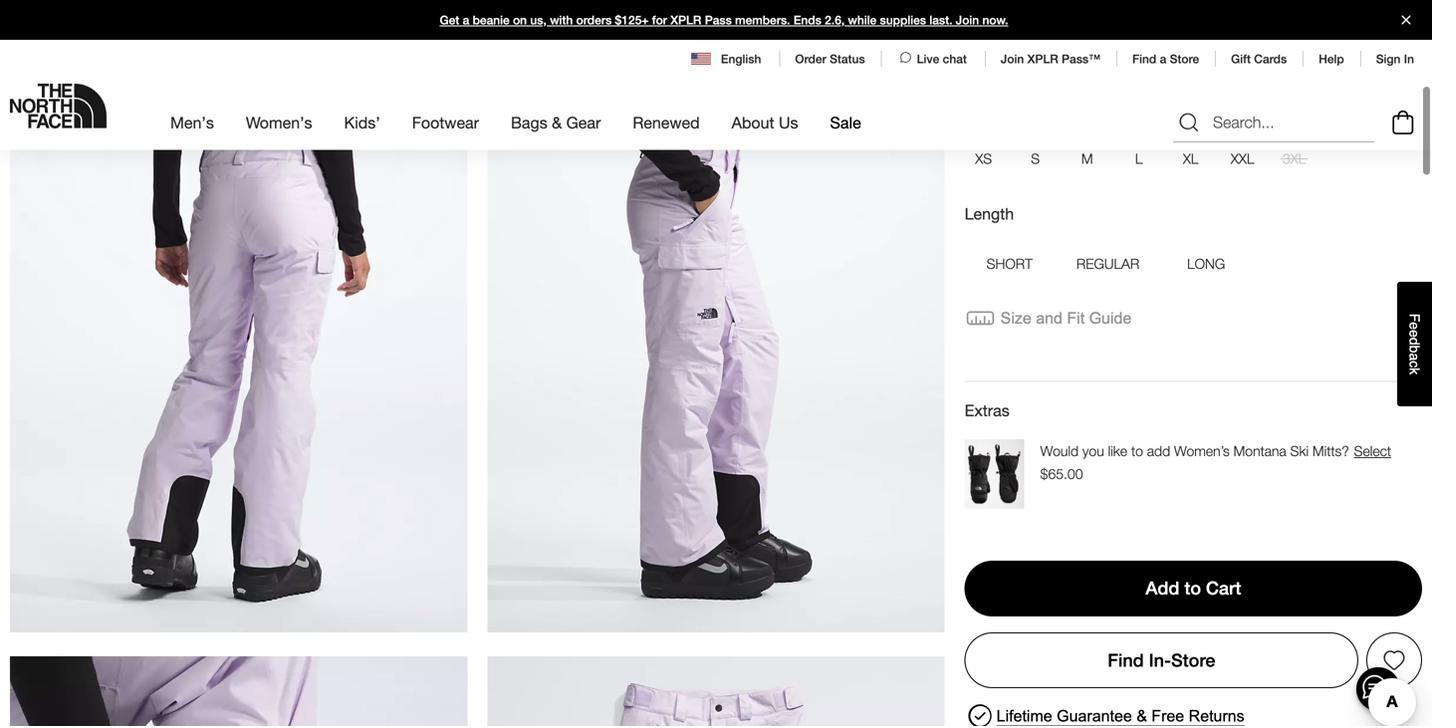 Task type: locate. For each thing, give the bounding box(es) containing it.
mitts?
[[1313, 443, 1350, 459]]

standard button
[[965, 20, 1062, 65]]

find left in-
[[1108, 650, 1144, 671]]

size and fit guide
[[1001, 309, 1132, 327]]

sale
[[830, 113, 861, 132]]

get a beanie on us, with orders $125+ for xplr pass members. ends 2.6, while supplies last. join now.
[[440, 13, 1009, 27]]

2 list box from the top
[[965, 242, 1251, 286]]

e
[[1407, 322, 1423, 330], [1407, 330, 1423, 338]]

now.
[[983, 13, 1009, 27]]

2 horizontal spatial a
[[1407, 353, 1423, 361]]

f e e d b a c k
[[1407, 314, 1423, 375]]

in
[[1404, 52, 1415, 66]]

2 e from the top
[[1407, 330, 1423, 338]]

f e e d b a c k button
[[1398, 282, 1433, 407]]

sign
[[1377, 52, 1401, 66]]

xplr right 'for'
[[671, 13, 702, 27]]

men's link
[[170, 96, 214, 150]]

add
[[1146, 578, 1180, 599]]

1 vertical spatial list box
[[965, 242, 1251, 286]]

pass™
[[1062, 52, 1101, 66]]

m button
[[1069, 140, 1106, 178]]

find in-store button
[[965, 633, 1359, 688]]

a
[[463, 13, 469, 27], [1160, 52, 1167, 66], [1407, 353, 1423, 361]]

xplr
[[671, 13, 702, 27], [1028, 52, 1059, 66]]

store
[[1170, 52, 1200, 66], [1172, 650, 1216, 671]]

e up b
[[1407, 330, 1423, 338]]

regular button
[[1055, 242, 1162, 286]]

us,
[[530, 13, 547, 27]]

0 vertical spatial join
[[956, 13, 979, 27]]

0 horizontal spatial &
[[552, 113, 562, 132]]

order
[[795, 52, 827, 66]]

long button
[[1162, 242, 1251, 286]]

s
[[1031, 150, 1040, 167]]

1 horizontal spatial to
[[1185, 578, 1201, 599]]

1 vertical spatial join
[[1001, 52, 1024, 66]]

0 vertical spatial to
[[1132, 443, 1144, 459]]

store for find in-store
[[1172, 650, 1216, 671]]

3xl
[[1283, 150, 1306, 167]]

find inside button
[[1108, 650, 1144, 671]]

& left the gear
[[552, 113, 562, 132]]

1 vertical spatial store
[[1172, 650, 1216, 671]]

b
[[1407, 345, 1423, 353]]

0 vertical spatial xplr
[[671, 13, 702, 27]]

1 horizontal spatial join
[[1001, 52, 1024, 66]]

to right add
[[1185, 578, 1201, 599]]

store left gift
[[1170, 52, 1200, 66]]

0 vertical spatial list box
[[965, 140, 1423, 178]]

1 vertical spatial xplr
[[1028, 52, 1059, 66]]

to
[[1132, 443, 1144, 459], [1185, 578, 1201, 599]]

xplr down the standard
[[1028, 52, 1059, 66]]

plus button
[[1070, 20, 1160, 65]]

standard
[[985, 34, 1042, 50]]

status
[[830, 52, 865, 66]]

& left free
[[1137, 707, 1148, 725]]

0 horizontal spatial join
[[956, 13, 979, 27]]

0 horizontal spatial a
[[463, 13, 469, 27]]

1 horizontal spatial &
[[1137, 707, 1148, 725]]

lifetime guarantee & free returns button
[[965, 700, 1245, 726]]

s button
[[1017, 140, 1055, 178]]

a right plus button
[[1160, 52, 1167, 66]]

store inside button
[[1172, 650, 1216, 671]]

0 vertical spatial a
[[463, 13, 469, 27]]

1 vertical spatial find
[[1108, 650, 1144, 671]]

1 vertical spatial to
[[1185, 578, 1201, 599]]

about us
[[732, 113, 799, 132]]

bags & gear
[[511, 113, 601, 132]]

cart
[[1206, 578, 1242, 599]]

cards
[[1255, 52, 1287, 66]]

long
[[1188, 256, 1226, 272]]

0 vertical spatial store
[[1170, 52, 1200, 66]]

supplies
[[880, 13, 927, 27]]

find
[[1133, 52, 1157, 66], [1108, 650, 1144, 671]]

l button
[[1120, 140, 1158, 178]]

to right like at right bottom
[[1132, 443, 1144, 459]]

1 horizontal spatial a
[[1160, 52, 1167, 66]]

find right pass™
[[1133, 52, 1157, 66]]

a up 'k'
[[1407, 353, 1423, 361]]

renewed link
[[633, 96, 700, 150]]

store up returns
[[1172, 650, 1216, 671]]

join right last.
[[956, 13, 979, 27]]

sign in button
[[1377, 52, 1415, 66]]

& inside "bags & gear" link
[[552, 113, 562, 132]]

2 vertical spatial a
[[1407, 353, 1423, 361]]

gift cards
[[1232, 52, 1287, 66]]

join down the standard
[[1001, 52, 1024, 66]]

1 vertical spatial &
[[1137, 707, 1148, 725]]

lifetime
[[997, 707, 1053, 725]]

sale link
[[830, 96, 861, 150]]

xxl button
[[1224, 140, 1262, 178]]

english
[[721, 52, 762, 66]]

d
[[1407, 338, 1423, 345]]

short
[[987, 256, 1033, 272]]

short button
[[965, 242, 1055, 286]]

0 vertical spatial &
[[552, 113, 562, 132]]

0 vertical spatial find
[[1133, 52, 1157, 66]]

0 horizontal spatial to
[[1132, 443, 1144, 459]]

find a store link
[[1133, 52, 1200, 66]]

list box down search all icon
[[965, 140, 1423, 178]]

women's
[[246, 113, 312, 132]]

xxl
[[1231, 150, 1255, 167]]

chat
[[943, 52, 967, 66]]

a right the get
[[463, 13, 469, 27]]

women's link
[[246, 96, 312, 150]]

1 e from the top
[[1407, 322, 1423, 330]]

list box up guide
[[965, 242, 1251, 286]]

us
[[779, 113, 799, 132]]

0 horizontal spatial xplr
[[671, 13, 702, 27]]

1 vertical spatial a
[[1160, 52, 1167, 66]]

women's montana ski mitts image
[[965, 440, 1025, 509]]

gift cards link
[[1232, 52, 1287, 66]]

montana
[[1234, 443, 1287, 459]]

guarantee
[[1057, 707, 1132, 725]]

list box
[[965, 140, 1423, 178], [965, 242, 1251, 286]]

find for find in-store
[[1108, 650, 1144, 671]]

1 list box from the top
[[965, 140, 1423, 178]]

pass
[[705, 13, 732, 27]]

women's
[[1175, 443, 1230, 459]]

would
[[1041, 443, 1079, 459]]

get
[[440, 13, 460, 27]]

e up d
[[1407, 322, 1423, 330]]



Task type: vqa. For each thing, say whether or not it's contained in the screenshot.
Extras
yes



Task type: describe. For each thing, give the bounding box(es) containing it.
list box containing xs
[[965, 140, 1423, 178]]

$65.00
[[1041, 466, 1083, 482]]

orders
[[576, 13, 612, 27]]

a for get
[[463, 13, 469, 27]]

with
[[550, 13, 573, 27]]

select button
[[1354, 440, 1393, 463]]

about
[[732, 113, 775, 132]]

$125+
[[615, 13, 649, 27]]

a for find
[[1160, 52, 1167, 66]]

find a store
[[1133, 52, 1200, 66]]

xl button
[[1172, 140, 1210, 178]]

regular
[[1077, 256, 1140, 272]]

extras
[[965, 401, 1010, 420]]

gear
[[567, 113, 601, 132]]

plus
[[1102, 34, 1128, 50]]

beanie
[[473, 13, 510, 27]]

1 horizontal spatial xplr
[[1028, 52, 1059, 66]]

length
[[965, 204, 1014, 223]]

c
[[1407, 361, 1423, 368]]

f
[[1407, 314, 1423, 322]]

about us link
[[732, 96, 799, 150]]

guide
[[1089, 309, 1132, 327]]

lifetime guarantee & free returns
[[997, 707, 1245, 725]]

2.6,
[[825, 13, 845, 27]]

store for find a store
[[1170, 52, 1200, 66]]

last.
[[930, 13, 953, 27]]

size and fit guide button
[[965, 302, 1132, 334]]

& inside lifetime guarantee & free returns button
[[1137, 707, 1148, 725]]

add to cart button
[[965, 561, 1423, 617]]

view cart image
[[1388, 108, 1420, 138]]

size
[[1001, 309, 1032, 327]]

footwear
[[412, 113, 479, 132]]

help
[[1319, 52, 1345, 66]]

fit
[[1067, 309, 1085, 327]]

get a beanie on us, with orders $125+ for xplr pass members. ends 2.6, while supplies last. join now. link
[[0, 0, 1433, 40]]

xs button
[[965, 140, 1003, 178]]

k
[[1407, 368, 1423, 375]]

and
[[1036, 309, 1063, 327]]

men's
[[170, 113, 214, 132]]

on
[[513, 13, 527, 27]]

ski
[[1291, 443, 1309, 459]]

sign in
[[1377, 52, 1415, 66]]

find in-store
[[1108, 650, 1216, 671]]

order status link
[[795, 52, 865, 66]]

renewed
[[633, 113, 700, 132]]

m
[[1082, 150, 1093, 167]]

Search search field
[[1174, 103, 1375, 143]]

a inside button
[[1407, 353, 1423, 361]]

close image
[[1394, 15, 1420, 24]]

xs
[[976, 150, 992, 167]]

ends
[[794, 13, 822, 27]]

for
[[652, 13, 667, 27]]

to inside button
[[1185, 578, 1201, 599]]

free
[[1152, 707, 1185, 725]]

live
[[917, 52, 940, 66]]

kids' link
[[344, 96, 380, 150]]

live chat button
[[897, 50, 969, 68]]

order status
[[795, 52, 865, 66]]

like
[[1108, 443, 1128, 459]]

members.
[[735, 13, 791, 27]]

l
[[1136, 150, 1143, 167]]

add to cart
[[1146, 578, 1242, 599]]

help link
[[1319, 52, 1345, 66]]

english link
[[691, 50, 764, 68]]

list box containing short
[[965, 242, 1251, 286]]

you
[[1083, 443, 1105, 459]]

footwear link
[[412, 96, 479, 150]]

select
[[1355, 443, 1392, 459]]

the north face home page image
[[10, 84, 107, 129]]

while
[[848, 13, 877, 27]]

search all image
[[1178, 111, 1201, 135]]

join xplr pass™
[[1001, 52, 1101, 66]]

xl
[[1183, 150, 1199, 167]]

returns
[[1189, 707, 1245, 725]]

live chat
[[917, 52, 967, 66]]

3xl button
[[1276, 140, 1314, 178]]

find for find a store
[[1133, 52, 1157, 66]]

bags
[[511, 113, 548, 132]]

to inside would you like to add women's montana ski mitts? select $65.00
[[1132, 443, 1144, 459]]

join xplr pass™ link
[[1001, 52, 1101, 66]]



